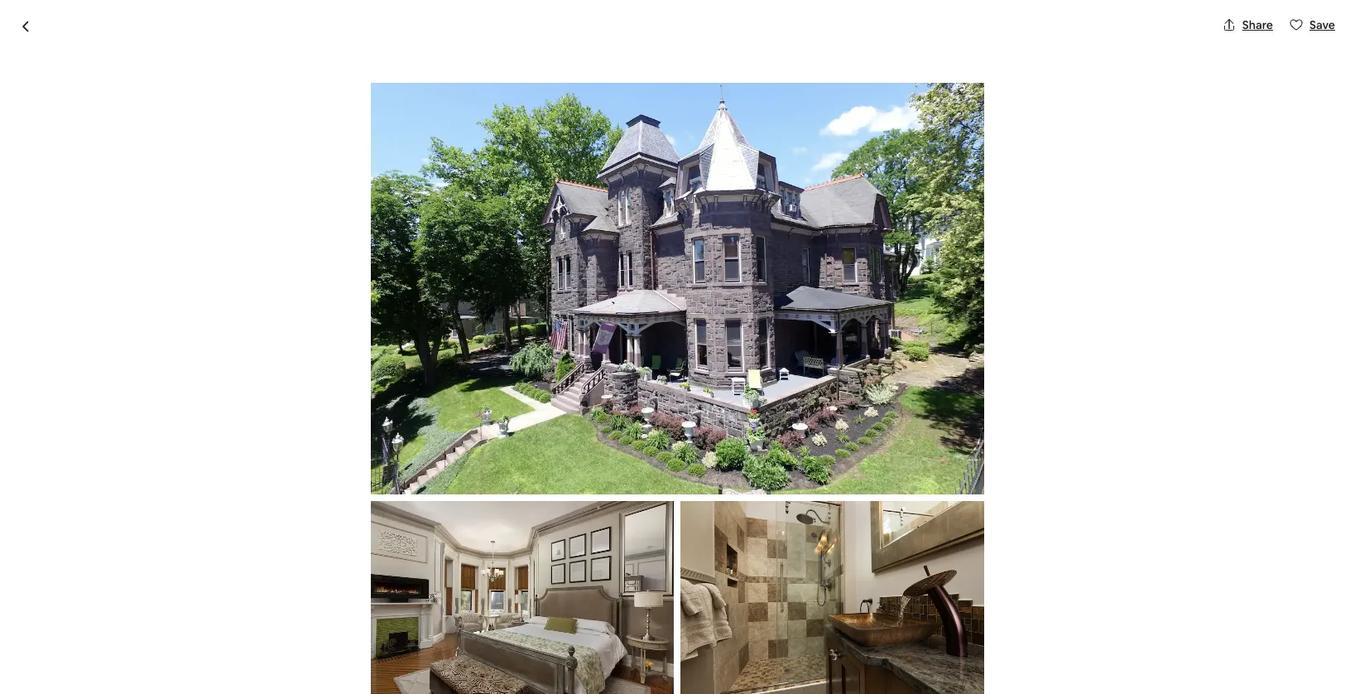 Task type: vqa. For each thing, say whether or not it's contained in the screenshot.
topmost places
no



Task type: locate. For each thing, give the bounding box(es) containing it.
patricia image
[[722, 561, 755, 594]]

share button
[[1216, 11, 1280, 39]]

bellefonte, pennsylvania, united states button
[[413, 118, 624, 137]]

host
[[637, 622, 664, 637]]

shared bathroom
[[453, 629, 548, 644]]

patricia
[[551, 566, 615, 589]]

belle fonte room - reynolds mansion image 3 image
[[685, 346, 910, 521]]

belle
[[214, 84, 263, 113]]

save button
[[1284, 11, 1343, 39]]

and
[[339, 566, 371, 589]]

listing image 1 image
[[371, 83, 985, 494], [371, 83, 985, 494]]

12/17/2023 button
[[853, 610, 1120, 657]]

$179 night
[[853, 568, 928, 591]]

listing image 3 image
[[681, 501, 985, 694], [681, 501, 985, 694]]

1 horizontal spatial room
[[330, 84, 389, 113]]

room left in
[[214, 566, 264, 589]]

home
[[695, 637, 727, 652]]

united
[[549, 120, 586, 135]]

shared
[[453, 629, 491, 644]]

bathroom
[[493, 629, 548, 644]]

room
[[330, 84, 389, 113], [214, 566, 264, 589]]

superhost
[[341, 120, 396, 135]]

listing image 2 image
[[371, 501, 675, 694], [371, 501, 675, 694]]

reynolds
[[406, 84, 498, 113]]

states
[[589, 120, 624, 135]]

mansion
[[503, 84, 587, 113]]

room up superhost
[[330, 84, 389, 113]]

dialog
[[0, 0, 1356, 694]]

belle fonte room - reynolds mansion image 1 image
[[214, 157, 678, 521]]

pennsylvania,
[[474, 120, 547, 135]]

bed
[[301, 566, 335, 589]]

0 vertical spatial room
[[330, 84, 389, 113]]

0 horizontal spatial room
[[214, 566, 264, 589]]



Task type: describe. For each thing, give the bounding box(es) containing it.
patricia is a superhost. image
[[745, 582, 759, 595]]

$179
[[853, 568, 893, 591]]

others
[[680, 622, 716, 637]]

or
[[666, 622, 678, 637]]

may
[[637, 637, 661, 652]]

dialog containing share
[[0, 0, 1356, 694]]

belle fonte room - reynolds mansion image 4 image
[[916, 157, 1142, 339]]

a
[[287, 566, 297, 589]]

breakfast
[[375, 566, 458, 589]]

·
[[403, 120, 406, 137]]

night
[[897, 573, 928, 590]]

room in a bed and breakfast hosted by patricia
[[214, 566, 615, 589]]

belle fonte room - reynolds mansion image 2 image
[[685, 157, 910, 339]]

-
[[394, 84, 402, 113]]

hosted
[[461, 566, 522, 589]]

save
[[1310, 17, 1336, 32]]

room inside belle fonte room - reynolds mansion superhost · bellefonte, pennsylvania, united states
[[330, 84, 389, 113]]

share
[[663, 637, 693, 652]]

by
[[526, 566, 547, 589]]

patricia image
[[722, 561, 755, 594]]

belle fonte room - reynolds mansion superhost · bellefonte, pennsylvania, united states
[[214, 84, 624, 137]]

fonte
[[267, 84, 325, 113]]

bellefonte,
[[413, 120, 471, 135]]

share
[[1243, 17, 1274, 32]]

host or others may share home
[[637, 622, 727, 652]]

belle fonte room - reynolds mansion image 5 image
[[916, 346, 1142, 521]]

Start your search search field
[[554, 13, 802, 53]]

in
[[268, 566, 283, 589]]

12/17/2023
[[863, 632, 921, 647]]

1 vertical spatial room
[[214, 566, 264, 589]]



